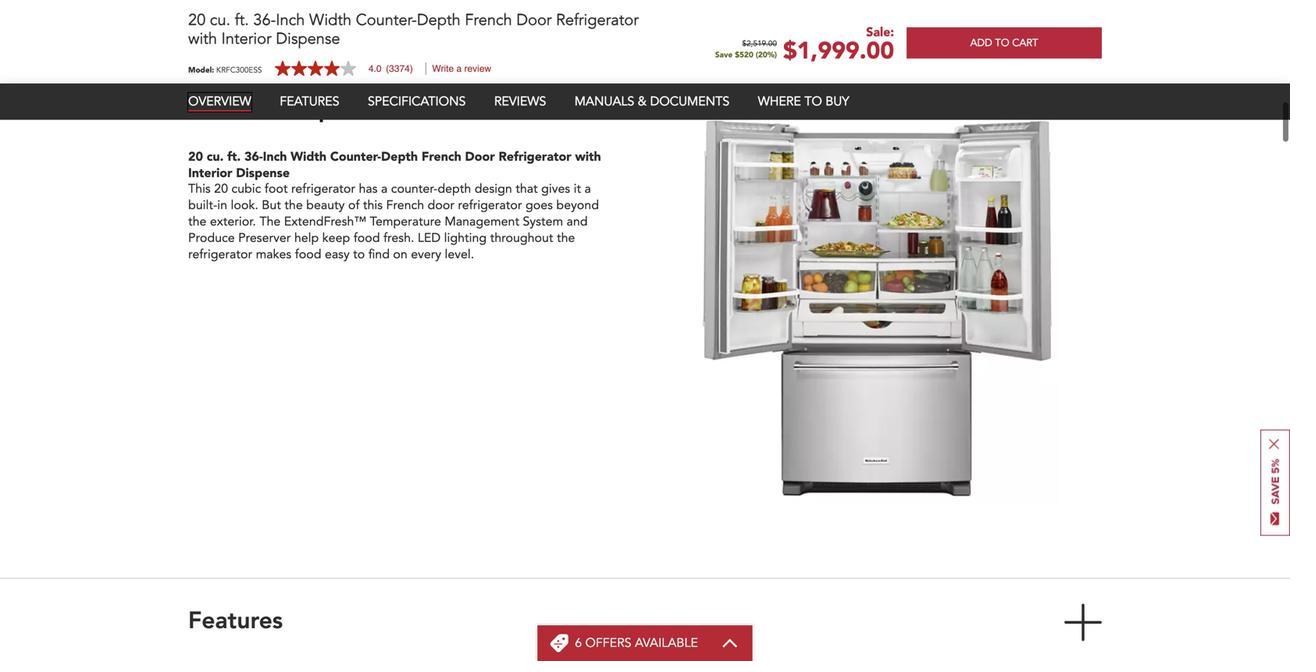 Task type: vqa. For each thing, say whether or not it's contained in the screenshot.
topmost KitchenAid image
no



Task type: locate. For each thing, give the bounding box(es) containing it.
with inside the 20 cu. ft. 36-inch width counter-depth french door refrigerator with interior dispense
[[188, 28, 217, 50]]

0 vertical spatial ft.
[[235, 9, 249, 31]]

to left buy
[[805, 93, 823, 110]]

0 horizontal spatial door
[[465, 148, 495, 166]]

0 vertical spatial inch
[[276, 9, 305, 31]]

write a review
[[432, 63, 492, 74]]

fresh.
[[384, 233, 414, 245]]

a right has
[[381, 184, 388, 196]]

with up model:
[[188, 28, 217, 50]]

0 horizontal spatial with
[[188, 28, 217, 50]]

find
[[369, 249, 390, 262]]

french up "depth"
[[422, 148, 462, 166]]

ft.
[[235, 9, 249, 31], [227, 148, 241, 166]]

interior up 'this'
[[188, 165, 232, 182]]

20 up model:
[[188, 9, 206, 31]]

36- up cubic
[[245, 148, 263, 166]]

1 vertical spatial overview
[[188, 93, 251, 110]]

temperature
[[370, 216, 441, 229]]

french up review
[[465, 9, 512, 31]]

1 vertical spatial 20
[[188, 148, 203, 166]]

ft. for 20 cu. ft. 36-inch width counter-depth french door refrigerator with interior dispense
[[235, 9, 249, 31]]

1 horizontal spatial with
[[575, 148, 601, 166]]

refrigerator down produce in the left top of the page
[[188, 249, 252, 262]]

depth inside 20 cu. ft. 36-inch width counter-depth french door refrigerator with interior dispense this 20 cubic foot refrigerator has a counter-depth design that gives it a built-in look. but the beauty of this french door refrigerator goes beyond the exterior. the extendfresh™ temperature management system and produce preserver help keep food fresh. led lighting throughout the refrigerator makes food easy to find on every level.
[[381, 148, 418, 166]]

cu. up model: krfc300ess
[[210, 9, 231, 31]]

36- inside 20 cu. ft. 36-inch width counter-depth french door refrigerator with interior dispense this 20 cubic foot refrigerator has a counter-depth design that gives it a built-in look. but the beauty of this french door refrigerator goes beyond the exterior. the extendfresh™ temperature management system and produce preserver help keep food fresh. led lighting throughout the refrigerator makes food easy to find on every level.
[[245, 148, 263, 166]]

cu.
[[210, 9, 231, 31], [207, 148, 224, 166]]

depth for 20 cu. ft. 36-inch width counter-depth french door refrigerator with interior dispense
[[417, 9, 461, 31]]

ft. up cubic
[[227, 148, 241, 166]]

to left find
[[353, 249, 365, 262]]

0 vertical spatial to
[[805, 93, 823, 110]]

food up find
[[354, 233, 380, 245]]

specifications link
[[368, 93, 466, 110]]

interior up the krfc300ess
[[222, 28, 272, 50]]

36-
[[253, 9, 276, 31], [245, 148, 263, 166]]

overview down model: krfc300ess
[[188, 93, 251, 110]]

foot
[[265, 184, 288, 196]]

dispense inside the 20 cu. ft. 36-inch width counter-depth french door refrigerator with interior dispense
[[276, 28, 340, 50]]

1 vertical spatial interior
[[188, 165, 232, 182]]

2 vertical spatial refrigerator
[[188, 249, 252, 262]]

0 horizontal spatial to
[[353, 249, 365, 262]]

cu. inside 20 cu. ft. 36-inch width counter-depth french door refrigerator with interior dispense this 20 cubic foot refrigerator has a counter-depth design that gives it a built-in look. but the beauty of this french door refrigerator goes beyond the exterior. the extendfresh™ temperature management system and produce preserver help keep food fresh. led lighting throughout the refrigerator makes food easy to find on every level.
[[207, 148, 224, 166]]

a right write
[[457, 63, 462, 74]]

inch
[[276, 9, 305, 31], [263, 148, 287, 166]]

$1,999.00
[[784, 35, 895, 67]]

on
[[393, 249, 408, 262]]

$2,519.00
[[743, 40, 777, 48]]

every
[[411, 249, 442, 262]]

width inside 20 cu. ft. 36-inch width counter-depth french door refrigerator with interior dispense this 20 cubic foot refrigerator has a counter-depth design that gives it a built-in look. but the beauty of this french door refrigerator goes beyond the exterior. the extendfresh™ temperature management system and produce preserver help keep food fresh. led lighting throughout the refrigerator makes food easy to find on every level.
[[291, 148, 327, 166]]

 image
[[695, 113, 1060, 504]]

makes
[[256, 249, 292, 262]]

door inside the 20 cu. ft. 36-inch width counter-depth french door refrigerator with interior dispense
[[517, 9, 552, 31]]

20 up 'this'
[[188, 148, 203, 166]]

depth inside the 20 cu. ft. 36-inch width counter-depth french door refrigerator with interior dispense
[[417, 9, 461, 31]]

20 cu. ft. 36-inch width counter-depth french door refrigerator with interior dispense this 20 cubic foot refrigerator has a counter-depth design that gives it a built-in look. but the beauty of this french door refrigerator goes beyond the exterior. the extendfresh™ temperature management system and produce preserver help keep food fresh. led lighting throughout the refrigerator makes food easy to find on every level.
[[188, 148, 601, 262]]

goes
[[526, 200, 553, 213]]

door
[[517, 9, 552, 31], [465, 148, 495, 166]]

1 vertical spatial french
[[422, 148, 462, 166]]

1 vertical spatial cu.
[[207, 148, 224, 166]]

specifications
[[368, 93, 466, 110]]

2 overview from the top
[[188, 93, 251, 110]]

the
[[285, 200, 303, 213], [188, 216, 207, 229], [557, 233, 575, 245]]

0 vertical spatial with
[[188, 28, 217, 50]]

36- inside the 20 cu. ft. 36-inch width counter-depth french door refrigerator with interior dispense
[[253, 9, 276, 31]]

20
[[188, 9, 206, 31], [188, 148, 203, 166], [214, 184, 228, 196]]

produce
[[188, 233, 235, 245]]

this
[[188, 184, 211, 196]]

1 horizontal spatial to
[[805, 93, 823, 110]]

0 vertical spatial dispense
[[276, 28, 340, 50]]

close image
[[1270, 440, 1280, 450]]

2 horizontal spatial refrigerator
[[458, 200, 522, 213]]

36- for 20 cu. ft. 36-inch width counter-depth french door refrigerator with interior dispense this 20 cubic foot refrigerator has a counter-depth design that gives it a built-in look. but the beauty of this french door refrigerator goes beyond the exterior. the extendfresh™ temperature management system and produce preserver help keep food fresh. led lighting throughout the refrigerator makes food easy to find on every level.
[[245, 148, 263, 166]]

0 vertical spatial french
[[465, 9, 512, 31]]

documents
[[650, 93, 730, 110]]

ft. inside 20 cu. ft. 36-inch width counter-depth french door refrigerator with interior dispense this 20 cubic foot refrigerator has a counter-depth design that gives it a built-in look. but the beauty of this french door refrigerator goes beyond the exterior. the extendfresh™ temperature management system and produce preserver help keep food fresh. led lighting throughout the refrigerator makes food easy to find on every level.
[[227, 148, 241, 166]]

features
[[280, 93, 340, 110], [188, 611, 283, 635]]

cu. up 'this'
[[207, 148, 224, 166]]

lighting
[[444, 233, 487, 245]]

a
[[457, 63, 462, 74], [381, 184, 388, 196], [585, 184, 591, 196]]

ft. for 20 cu. ft. 36-inch width counter-depth french door refrigerator with interior dispense this 20 cubic foot refrigerator has a counter-depth design that gives it a built-in look. but the beauty of this french door refrigerator goes beyond the exterior. the extendfresh™ temperature management system and produce preserver help keep food fresh. led lighting throughout the refrigerator makes food easy to find on every level.
[[227, 148, 241, 166]]

this
[[363, 200, 383, 213]]

1 vertical spatial ft.
[[227, 148, 241, 166]]

offers
[[586, 635, 632, 652]]

with
[[188, 28, 217, 50], [575, 148, 601, 166]]

4.0
[[369, 63, 382, 74]]

overview up the krfc300ess
[[188, 38, 293, 62]]

36- for 20 cu. ft. 36-inch width counter-depth french door refrigerator with interior dispense
[[253, 9, 276, 31]]

width for 20 cu. ft. 36-inch width counter-depth french door refrigerator with interior dispense this 20 cubic foot refrigerator has a counter-depth design that gives it a built-in look. but the beauty of this french door refrigerator goes beyond the exterior. the extendfresh™ temperature management system and produce preserver help keep food fresh. led lighting throughout the refrigerator makes food easy to find on every level.
[[291, 148, 327, 166]]

dispense up features link
[[276, 28, 340, 50]]

with up the it
[[575, 148, 601, 166]]

counter- up has
[[330, 148, 381, 166]]

counter- for 20 cu. ft. 36-inch width counter-depth french door refrigerator with interior dispense this 20 cubic foot refrigerator has a counter-depth design that gives it a built-in look. but the beauty of this french door refrigerator goes beyond the exterior. the extendfresh™ temperature management system and produce preserver help keep food fresh. led lighting throughout the refrigerator makes food easy to find on every level.
[[330, 148, 381, 166]]

0 vertical spatial width
[[309, 9, 352, 31]]

1 vertical spatial food
[[295, 249, 322, 262]]

1 vertical spatial 36-
[[245, 148, 263, 166]]

1 horizontal spatial refrigerator
[[291, 184, 356, 196]]

food down help
[[295, 249, 322, 262]]

where
[[758, 93, 801, 110]]

1 vertical spatial depth
[[381, 148, 418, 166]]

heading
[[575, 635, 698, 652]]

refrigerator
[[291, 184, 356, 196], [458, 200, 522, 213], [188, 249, 252, 262]]

$520
[[735, 50, 754, 60]]

overview
[[188, 38, 293, 62], [188, 93, 251, 110]]

1 vertical spatial inch
[[263, 148, 287, 166]]

overview link
[[188, 93, 251, 112]]

depth
[[417, 9, 461, 31], [381, 148, 418, 166]]

cart
[[1013, 36, 1039, 50]]

refrigerator up beauty
[[291, 184, 356, 196]]

interior inside the 20 cu. ft. 36-inch width counter-depth french door refrigerator with interior dispense
[[222, 28, 272, 50]]

4.0 (3374)
[[369, 63, 413, 74]]

20 up "in"
[[214, 184, 228, 196]]

led
[[418, 233, 441, 245]]

0 horizontal spatial the
[[188, 216, 207, 229]]

dispense inside 20 cu. ft. 36-inch width counter-depth french door refrigerator with interior dispense this 20 cubic foot refrigerator has a counter-depth design that gives it a built-in look. but the beauty of this french door refrigerator goes beyond the exterior. the extendfresh™ temperature management system and produce preserver help keep food fresh. led lighting throughout the refrigerator makes food easy to find on every level.
[[236, 165, 290, 182]]

refrigerator down design
[[458, 200, 522, 213]]

depth up counter-
[[381, 148, 418, 166]]

interior for 20 cu. ft. 36-inch width counter-depth french door refrigerator with interior dispense
[[222, 28, 272, 50]]

0 horizontal spatial food
[[295, 249, 322, 262]]

door inside 20 cu. ft. 36-inch width counter-depth french door refrigerator with interior dispense this 20 cubic foot refrigerator has a counter-depth design that gives it a built-in look. but the beauty of this french door refrigerator goes beyond the exterior. the extendfresh™ temperature management system and produce preserver help keep food fresh. led lighting throughout the refrigerator makes food easy to find on every level.
[[465, 148, 495, 166]]

1 overview from the top
[[188, 38, 293, 62]]

dispense up foot
[[236, 165, 290, 182]]

1 vertical spatial dispense
[[236, 165, 290, 182]]

20 for 20 cu. ft. 36-inch width counter-depth french door refrigerator with interior dispense
[[188, 9, 206, 31]]

1 horizontal spatial the
[[285, 200, 303, 213]]

a right the it
[[585, 184, 591, 196]]

built-
[[188, 200, 217, 213]]

width
[[309, 9, 352, 31], [291, 148, 327, 166]]

0 vertical spatial refrigerator
[[291, 184, 356, 196]]

inch inside 20 cu. ft. 36-inch width counter-depth french door refrigerator with interior dispense this 20 cubic foot refrigerator has a counter-depth design that gives it a built-in look. but the beauty of this french door refrigerator goes beyond the exterior. the extendfresh™ temperature management system and produce preserver help keep food fresh. led lighting throughout the refrigerator makes food easy to find on every level.
[[263, 148, 287, 166]]

1 vertical spatial to
[[353, 249, 365, 262]]

0 vertical spatial overview
[[188, 38, 293, 62]]

of
[[348, 200, 360, 213]]

refrigerator inside 20 cu. ft. 36-inch width counter-depth french door refrigerator with interior dispense this 20 cubic foot refrigerator has a counter-depth design that gives it a built-in look. but the beauty of this french door refrigerator goes beyond the exterior. the extendfresh™ temperature management system and produce preserver help keep food fresh. led lighting throughout the refrigerator makes food easy to find on every level.
[[499, 148, 572, 166]]

0 vertical spatial depth
[[417, 9, 461, 31]]

0 vertical spatial door
[[517, 9, 552, 31]]

food
[[354, 233, 380, 245], [295, 249, 322, 262]]

counter- up 4.0 (3374)
[[356, 9, 417, 31]]

2 horizontal spatial the
[[557, 233, 575, 245]]

cu. inside the 20 cu. ft. 36-inch width counter-depth french door refrigerator with interior dispense
[[210, 9, 231, 31]]

dispense
[[276, 28, 340, 50], [236, 165, 290, 182]]

product
[[188, 99, 258, 125]]

the down the and
[[557, 233, 575, 245]]

depth up write
[[417, 9, 461, 31]]

french inside the 20 cu. ft. 36-inch width counter-depth french door refrigerator with interior dispense
[[465, 9, 512, 31]]

1 horizontal spatial door
[[517, 9, 552, 31]]

available
[[635, 635, 698, 652]]

20 inside the 20 cu. ft. 36-inch width counter-depth french door refrigerator with interior dispense
[[188, 9, 206, 31]]

counter- inside 20 cu. ft. 36-inch width counter-depth french door refrigerator with interior dispense this 20 cubic foot refrigerator has a counter-depth design that gives it a built-in look. but the beauty of this french door refrigerator goes beyond the exterior. the extendfresh™ temperature management system and produce preserver help keep food fresh. led lighting throughout the refrigerator makes food easy to find on every level.
[[330, 148, 381, 166]]

interior
[[222, 28, 272, 50], [188, 165, 232, 182]]

with for 20 cu. ft. 36-inch width counter-depth french door refrigerator with interior dispense this 20 cubic foot refrigerator has a counter-depth design that gives it a built-in look. but the beauty of this french door refrigerator goes beyond the exterior. the extendfresh™ temperature management system and produce preserver help keep food fresh. led lighting throughout the refrigerator makes food easy to find on every level.
[[575, 148, 601, 166]]

gives
[[542, 184, 571, 196]]

ft. up the krfc300ess
[[235, 9, 249, 31]]

door for 20 cu. ft. 36-inch width counter-depth french door refrigerator with interior dispense
[[517, 9, 552, 31]]

interior inside 20 cu. ft. 36-inch width counter-depth french door refrigerator with interior dispense this 20 cubic foot refrigerator has a counter-depth design that gives it a built-in look. but the beauty of this french door refrigerator goes beyond the exterior. the extendfresh™ temperature management system and produce preserver help keep food fresh. led lighting throughout the refrigerator makes food easy to find on every level.
[[188, 165, 232, 182]]

1 vertical spatial refrigerator
[[458, 200, 522, 213]]

1 vertical spatial refrigerator
[[499, 148, 572, 166]]

the down the built-
[[188, 216, 207, 229]]

add to cart button
[[907, 27, 1102, 59]]

manuals
[[575, 93, 635, 110]]

1 vertical spatial counter-
[[330, 148, 381, 166]]

chevron icon image
[[722, 639, 739, 649]]

cu. for 20 cu. ft. 36-inch width counter-depth french door refrigerator with interior dispense
[[210, 9, 231, 31]]

1 vertical spatial with
[[575, 148, 601, 166]]

model: krfc300ess
[[188, 65, 262, 75]]

0 vertical spatial food
[[354, 233, 380, 245]]

cubic
[[232, 184, 261, 196]]

0 vertical spatial 20
[[188, 9, 206, 31]]

0 vertical spatial counter-
[[356, 9, 417, 31]]

refrigerator
[[556, 9, 639, 31], [499, 148, 572, 166]]

counter- inside the 20 cu. ft. 36-inch width counter-depth french door refrigerator with interior dispense
[[356, 9, 417, 31]]

in
[[217, 200, 227, 213]]

the right but
[[285, 200, 303, 213]]

1 vertical spatial width
[[291, 148, 327, 166]]

0 vertical spatial refrigerator
[[556, 9, 639, 31]]

keep
[[322, 233, 350, 245]]

inch inside the 20 cu. ft. 36-inch width counter-depth french door refrigerator with interior dispense
[[276, 9, 305, 31]]

ft. inside the 20 cu. ft. 36-inch width counter-depth french door refrigerator with interior dispense
[[235, 9, 249, 31]]

width inside the 20 cu. ft. 36-inch width counter-depth french door refrigerator with interior dispense
[[309, 9, 352, 31]]

1 vertical spatial door
[[465, 148, 495, 166]]

promo tag image
[[550, 634, 569, 653]]

inch for 20 cu. ft. 36-inch width counter-depth french door refrigerator with interior dispense this 20 cubic foot refrigerator has a counter-depth design that gives it a built-in look. but the beauty of this french door refrigerator goes beyond the exterior. the extendfresh™ temperature management system and produce preserver help keep food fresh. led lighting throughout the refrigerator makes food easy to find on every level.
[[263, 148, 287, 166]]

refrigerator inside the 20 cu. ft. 36-inch width counter-depth french door refrigerator with interior dispense
[[556, 9, 639, 31]]

0 horizontal spatial refrigerator
[[188, 249, 252, 262]]

french up the temperature
[[386, 200, 424, 213]]

0 horizontal spatial a
[[381, 184, 388, 196]]

refrigerator for 20 cu. ft. 36-inch width counter-depth french door refrigerator with interior dispense this 20 cubic foot refrigerator has a counter-depth design that gives it a built-in look. but the beauty of this french door refrigerator goes beyond the exterior. the extendfresh™ temperature management system and produce preserver help keep food fresh. led lighting throughout the refrigerator makes food easy to find on every level.
[[499, 148, 572, 166]]

0 vertical spatial 36-
[[253, 9, 276, 31]]

to inside 20 cu. ft. 36-inch width counter-depth french door refrigerator with interior dispense this 20 cubic foot refrigerator has a counter-depth design that gives it a built-in look. but the beauty of this french door refrigerator goes beyond the exterior. the extendfresh™ temperature management system and produce preserver help keep food fresh. led lighting throughout the refrigerator makes food easy to find on every level.
[[353, 249, 365, 262]]

0 vertical spatial interior
[[222, 28, 272, 50]]

counter-
[[356, 9, 417, 31], [330, 148, 381, 166]]

french for 20 cu. ft. 36-inch width counter-depth french door refrigerator with interior dispense
[[465, 9, 512, 31]]

0 vertical spatial cu.
[[210, 9, 231, 31]]

beyond
[[557, 200, 599, 213]]

36- up the krfc300ess
[[253, 9, 276, 31]]

with inside 20 cu. ft. 36-inch width counter-depth french door refrigerator with interior dispense this 20 cubic foot refrigerator has a counter-depth design that gives it a built-in look. but the beauty of this french door refrigerator goes beyond the exterior. the extendfresh™ temperature management system and produce preserver help keep food fresh. led lighting throughout the refrigerator makes food easy to find on every level.
[[575, 148, 601, 166]]



Task type: describe. For each thing, give the bounding box(es) containing it.
20 cu. ft. 36-inch width counter-depth french door refrigerator with interior dispense
[[188, 9, 639, 50]]

interior for 20 cu. ft. 36-inch width counter-depth french door refrigerator with interior dispense this 20 cubic foot refrigerator has a counter-depth design that gives it a built-in look. but the beauty of this french door refrigerator goes beyond the exterior. the extendfresh™ temperature management system and produce preserver help keep food fresh. led lighting throughout the refrigerator makes food easy to find on every level.
[[188, 165, 232, 182]]

beauty
[[306, 200, 345, 213]]

review
[[464, 63, 492, 74]]

has
[[359, 184, 378, 196]]

throughout
[[490, 233, 554, 245]]

design
[[475, 184, 512, 196]]

features link
[[280, 93, 340, 110]]

where to buy
[[758, 93, 850, 110]]

model:
[[188, 65, 214, 75]]

2 horizontal spatial a
[[585, 184, 591, 196]]

door
[[428, 200, 455, 213]]

width for 20 cu. ft. 36-inch width counter-depth french door refrigerator with interior dispense
[[309, 9, 352, 31]]

6 offers available
[[575, 635, 698, 652]]

2 vertical spatial the
[[557, 233, 575, 245]]

inch for 20 cu. ft. 36-inch width counter-depth french door refrigerator with interior dispense
[[276, 9, 305, 31]]

where to buy link
[[758, 93, 850, 110]]

save
[[715, 50, 733, 60]]

buy
[[826, 93, 850, 110]]

refrigerator for 20 cu. ft. 36-inch width counter-depth french door refrigerator with interior dispense
[[556, 9, 639, 31]]

counter-
[[391, 184, 438, 196]]

extendfresh™
[[284, 216, 367, 229]]

depth for 20 cu. ft. 36-inch width counter-depth french door refrigerator with interior dispense this 20 cubic foot refrigerator has a counter-depth design that gives it a built-in look. but the beauty of this french door refrigerator goes beyond the exterior. the extendfresh™ temperature management system and produce preserver help keep food fresh. led lighting throughout the refrigerator makes food easy to find on every level.
[[381, 148, 418, 166]]

door for 20 cu. ft. 36-inch width counter-depth french door refrigerator with interior dispense this 20 cubic foot refrigerator has a counter-depth design that gives it a built-in look. but the beauty of this french door refrigerator goes beyond the exterior. the extendfresh™ temperature management system and produce preserver help keep food fresh. led lighting throughout the refrigerator makes food easy to find on every level.
[[465, 148, 495, 166]]

french for 20 cu. ft. 36-inch width counter-depth french door refrigerator with interior dispense this 20 cubic foot refrigerator has a counter-depth design that gives it a built-in look. but the beauty of this french door refrigerator goes beyond the exterior. the extendfresh™ temperature management system and produce preserver help keep food fresh. led lighting throughout the refrigerator makes food easy to find on every level.
[[422, 148, 462, 166]]

1 horizontal spatial food
[[354, 233, 380, 245]]

1 vertical spatial the
[[188, 216, 207, 229]]

write
[[432, 63, 454, 74]]

manuals & documents link
[[575, 93, 730, 110]]

management
[[445, 216, 520, 229]]

20 for 20 cu. ft. 36-inch width counter-depth french door refrigerator with interior dispense this 20 cubic foot refrigerator has a counter-depth design that gives it a built-in look. but the beauty of this french door refrigerator goes beyond the exterior. the extendfresh™ temperature management system and produce preserver help keep food fresh. led lighting throughout the refrigerator makes food easy to find on every level.
[[188, 148, 203, 166]]

sale: $1,999.00
[[784, 24, 895, 67]]

1 horizontal spatial a
[[457, 63, 462, 74]]

reviews link
[[494, 93, 546, 110]]

heading containing 6
[[575, 635, 698, 652]]

help
[[294, 233, 319, 245]]

2 vertical spatial french
[[386, 200, 424, 213]]

manuals & documents
[[575, 93, 730, 110]]

that
[[516, 184, 538, 196]]

look.
[[231, 200, 258, 213]]

preserver
[[238, 233, 291, 245]]

but
[[262, 200, 281, 213]]

write a review button
[[432, 63, 492, 74]]

the
[[260, 216, 281, 229]]

sale:
[[867, 24, 895, 41]]

1 vertical spatial features
[[188, 611, 283, 635]]

easy
[[325, 249, 350, 262]]

dispense for 20 cu. ft. 36-inch width counter-depth french door refrigerator with interior dispense
[[276, 28, 340, 50]]

$2,519.00 save $520 (20%)
[[715, 40, 777, 60]]

description
[[264, 99, 365, 125]]

to
[[996, 36, 1010, 50]]

depth
[[438, 184, 471, 196]]

dispense for 20 cu. ft. 36-inch width counter-depth french door refrigerator with interior dispense this 20 cubic foot refrigerator has a counter-depth design that gives it a built-in look. but the beauty of this french door refrigerator goes beyond the exterior. the extendfresh™ temperature management system and produce preserver help keep food fresh. led lighting throughout the refrigerator makes food easy to find on every level.
[[236, 165, 290, 182]]

system
[[523, 216, 563, 229]]

6
[[575, 635, 582, 652]]

and
[[567, 216, 588, 229]]

0 vertical spatial the
[[285, 200, 303, 213]]

(20%)
[[756, 50, 777, 60]]

with for 20 cu. ft. 36-inch width counter-depth french door refrigerator with interior dispense
[[188, 28, 217, 50]]

0 vertical spatial features
[[280, 93, 340, 110]]

(3374)
[[386, 63, 413, 74]]

2 vertical spatial 20
[[214, 184, 228, 196]]

product description
[[188, 99, 365, 125]]

it
[[574, 184, 581, 196]]

cu. for 20 cu. ft. 36-inch width counter-depth french door refrigerator with interior dispense this 20 cubic foot refrigerator has a counter-depth design that gives it a built-in look. but the beauty of this french door refrigerator goes beyond the exterior. the extendfresh™ temperature management system and produce preserver help keep food fresh. led lighting throughout the refrigerator makes food easy to find on every level.
[[207, 148, 224, 166]]

&
[[638, 93, 647, 110]]

counter- for 20 cu. ft. 36-inch width counter-depth french door refrigerator with interior dispense
[[356, 9, 417, 31]]

add
[[971, 36, 993, 50]]

krfc300ess
[[216, 65, 262, 75]]

reviews
[[494, 93, 546, 110]]

exterior.
[[210, 216, 256, 229]]

level.
[[445, 249, 474, 262]]

add to cart
[[971, 36, 1039, 50]]



